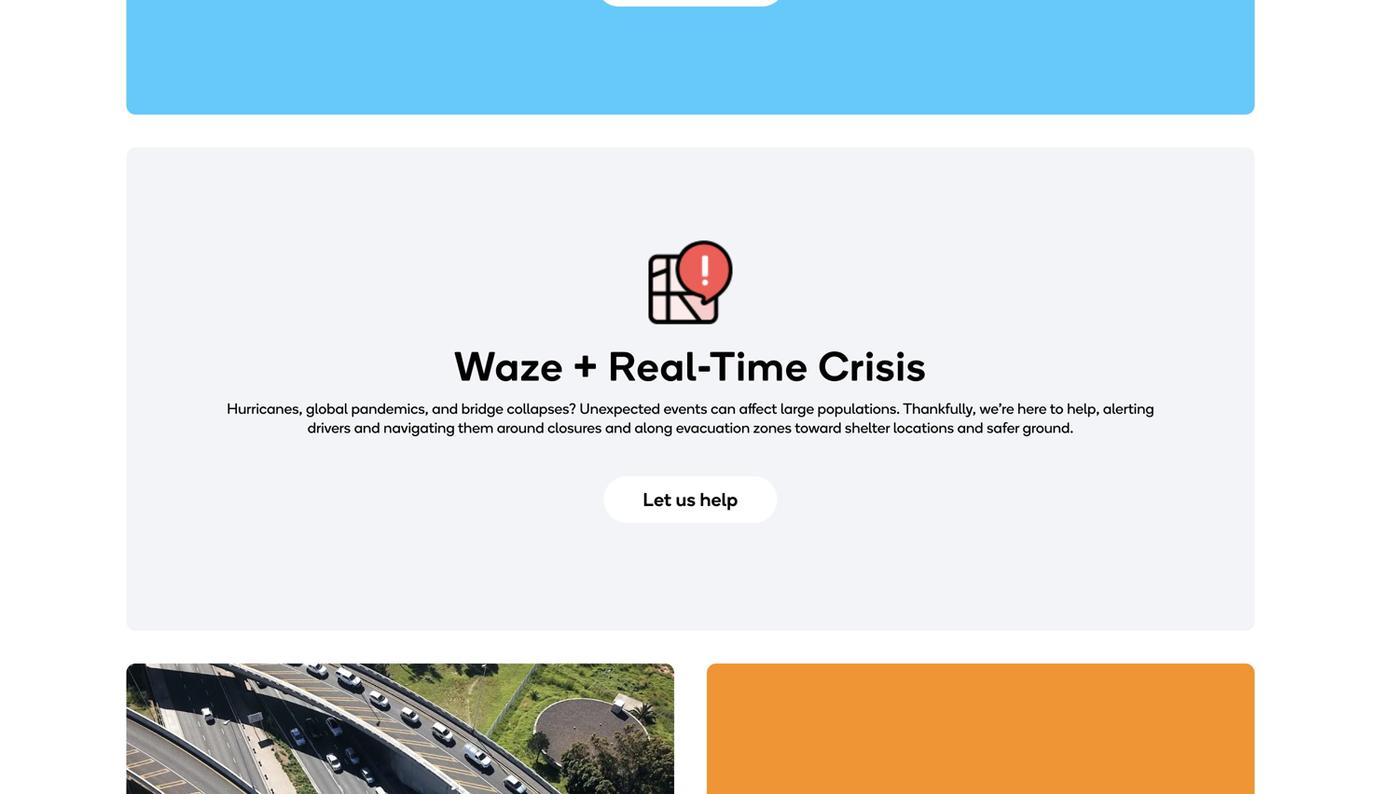 Task type: describe. For each thing, give the bounding box(es) containing it.
let us help link
[[604, 476, 777, 523]]

them
[[458, 419, 494, 437]]

ground.
[[1023, 419, 1074, 437]]

+
[[574, 342, 598, 391]]

and left safer
[[957, 419, 983, 437]]

real-
[[608, 342, 710, 391]]

toward
[[795, 419, 842, 437]]

alerting
[[1103, 400, 1154, 418]]

navigating
[[383, 419, 455, 437]]

help,
[[1067, 400, 1100, 418]]

here
[[1018, 400, 1047, 418]]

waze + real-time crisis hurricanes, global pandemics, and bridge collapses? unexpected events can affect large populations. thankfully, we're here to help, alerting drivers and navigating them around closures and along evacuation zones toward shelter locations and safer ground.
[[227, 342, 1154, 437]]

events
[[664, 400, 707, 418]]

evacuation
[[676, 419, 750, 437]]

populations.
[[818, 400, 900, 418]]

around
[[497, 419, 544, 437]]

to
[[1050, 400, 1064, 418]]

bridge
[[461, 400, 503, 418]]

global
[[306, 400, 348, 418]]

unexpected
[[580, 400, 660, 418]]



Task type: vqa. For each thing, say whether or not it's contained in the screenshot.
"+"
yes



Task type: locate. For each thing, give the bounding box(es) containing it.
we're
[[980, 400, 1014, 418]]

let us help
[[643, 489, 738, 511]]

help
[[700, 489, 738, 511]]

pandemics,
[[351, 400, 429, 418]]

let
[[643, 489, 672, 511]]

shelter
[[845, 419, 890, 437]]

zones
[[753, 419, 792, 437]]

us
[[676, 489, 696, 511]]

can
[[711, 400, 736, 418]]

and down the unexpected
[[605, 419, 631, 437]]

crisis
[[818, 342, 927, 391]]

and down pandemics,
[[354, 419, 380, 437]]

and
[[432, 400, 458, 418], [354, 419, 380, 437], [605, 419, 631, 437], [957, 419, 983, 437]]

collapses?
[[507, 400, 576, 418]]

waze
[[454, 342, 564, 391]]

hurricanes,
[[227, 400, 303, 418]]

thankfully,
[[903, 400, 976, 418]]

along
[[635, 419, 673, 437]]

safer
[[987, 419, 1019, 437]]

affect
[[739, 400, 777, 418]]

and up navigating
[[432, 400, 458, 418]]

time
[[710, 342, 808, 391]]

locations
[[893, 419, 954, 437]]

drivers
[[308, 419, 351, 437]]

closures
[[548, 419, 602, 437]]

large
[[781, 400, 814, 418]]



